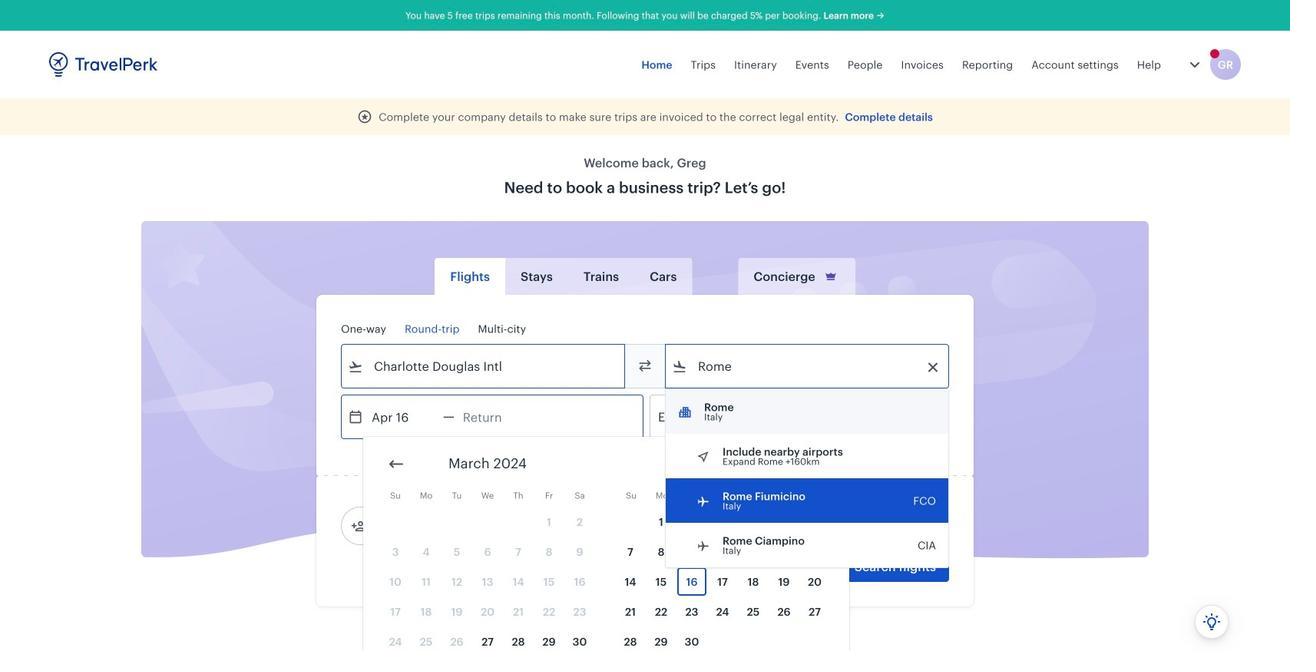 Task type: describe. For each thing, give the bounding box(es) containing it.
choose friday, april 5, 2024 as your check-out date. it's available. image
[[770, 508, 799, 536]]

move backward to switch to the previous month. image
[[387, 455, 406, 474]]

choose tuesday, april 2, 2024 as your check-out date. it's available. image
[[678, 508, 707, 536]]

Return text field
[[455, 396, 535, 439]]

Add first traveler search field
[[367, 514, 526, 539]]

choose thursday, april 11, 2024 as your check-out date. it's available. image
[[739, 538, 768, 566]]

choose saturday, april 6, 2024 as your check-out date. it's available. image
[[801, 508, 830, 536]]

choose thursday, april 4, 2024 as your check-out date. it's available. image
[[739, 508, 768, 536]]

Depart text field
[[363, 396, 443, 439]]



Task type: locate. For each thing, give the bounding box(es) containing it.
To search field
[[688, 354, 929, 379]]

From search field
[[363, 354, 605, 379]]

choose wednesday, april 10, 2024 as your check-out date. it's available. image
[[708, 538, 738, 566]]

choose tuesday, april 9, 2024 as your check-out date. it's available. image
[[678, 538, 707, 566]]

calendar application
[[363, 437, 1291, 652]]

move forward to switch to the next month. image
[[807, 455, 825, 474]]

choose friday, april 12, 2024 as your check-out date. it's available. image
[[770, 538, 799, 566]]

choose saturday, april 13, 2024 as your check-out date. it's available. image
[[801, 538, 830, 566]]

choose wednesday, april 3, 2024 as your check-out date. it's available. image
[[708, 508, 738, 536]]



